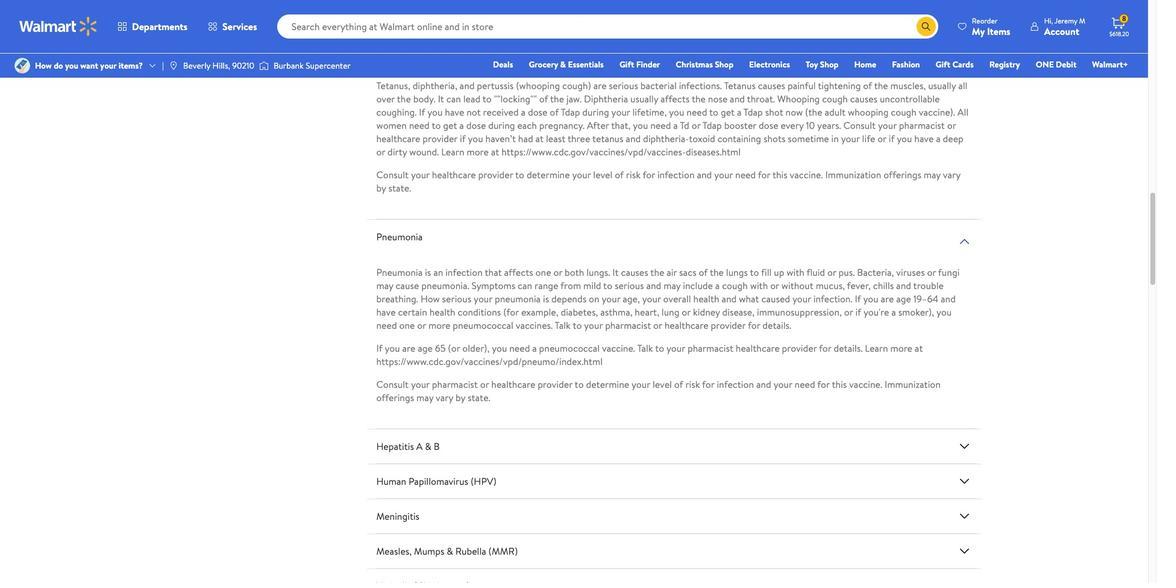 Task type: vqa. For each thing, say whether or not it's contained in the screenshot.
haven't
yes



Task type: locate. For each thing, give the bounding box(es) containing it.
nose
[[708, 92, 728, 106]]

have inside pneumonia is an infection that affects one or both lungs. it causes the air sacs of the lungs to fill up with fluid or pus. bacteria, viruses or fungi may cause pneumonia. symptoms can range from mild to serious and may include a cough with or without mucus, fever, chills and trouble breathing. how serious your pneumonia is depends on your age, your overall health and what caused your infection. if you are age 19–64 and have certain health conditions (for example, diabetes, asthma, heart, lung or kidney disease, immunosuppression, or if you're a smoker), you need one or more pneumococcal vaccines. talk to your pharmacist or healthcare provider for details.
[[376, 306, 396, 319]]

measles, mumps & rubella (mmr) image
[[957, 544, 972, 559]]

gift finder link
[[614, 58, 665, 71]]

tetanus
[[592, 132, 623, 145]]

affects up td at the right of page
[[661, 92, 690, 106]]

causes down electronics
[[758, 79, 785, 92]]

learn right wound. in the left of the page
[[441, 145, 464, 159]]

1 horizontal spatial vaccine.
[[790, 168, 823, 181]]

0 vertical spatial vaccine.
[[790, 168, 823, 181]]

0 vertical spatial learn
[[441, 145, 464, 159]]

1 horizontal spatial it
[[612, 266, 619, 279]]

0 horizontal spatial vary
[[436, 391, 453, 404]]

vaccine. inside consult your pharmacist or healthcare provider to determine your level of risk for infection and your need for this vaccine. immunization offerings may vary by state.
[[849, 378, 882, 391]]

pneumonia
[[376, 230, 423, 244], [376, 266, 423, 279]]

containing
[[718, 132, 761, 145]]

pharmacist down (or
[[432, 378, 478, 391]]

shop right toy
[[820, 58, 839, 71]]

0 horizontal spatial is
[[425, 266, 431, 279]]

1 pneumonia from the top
[[376, 230, 423, 244]]

infection inside pneumonia is an infection that affects one or both lungs. it causes the air sacs of the lungs to fill up with fluid or pus. bacteria, viruses or fungi may cause pneumonia. symptoms can range from mild to serious and may include a cough with or without mucus, fever, chills and trouble breathing. how serious your pneumonia is depends on your age, your overall health and what caused your infection. if you are age 19–64 and have certain health conditions (for example, diabetes, asthma, heart, lung or kidney disease, immunosuppression, or if you're a smoker), you need one or more pneumococcal vaccines. talk to your pharmacist or healthcare provider for details.
[[445, 266, 483, 279]]

(whooping
[[516, 79, 560, 92]]

it inside pneumonia is an infection that affects one or both lungs. it causes the air sacs of the lungs to fill up with fluid or pus. bacteria, viruses or fungi may cause pneumonia. symptoms can range from mild to serious and may include a cough with or without mucus, fever, chills and trouble breathing. how serious your pneumonia is depends on your age, your overall health and what caused your infection. if you are age 19–64 and have certain health conditions (for example, diabetes, asthma, heart, lung or kidney disease, immunosuppression, or if you're a smoker), you need one or more pneumococcal vaccines. talk to your pharmacist or healthcare provider for details.
[[612, 266, 619, 279]]

2 pneumonia from the top
[[376, 266, 423, 279]]

learn
[[441, 145, 464, 159], [865, 342, 888, 355]]

if you are age 65 (or older), you need a pneumococcal vaccine. talk to your pharmacist healthcare provider for details. learn more at https://www.cdc.gov/vaccines/vpd/pneumo/index.html
[[376, 342, 923, 368]]

deals link
[[488, 58, 519, 71]]

muscles,
[[890, 79, 926, 92]]

by
[[376, 181, 386, 195], [456, 391, 465, 404]]

& right grocery
[[560, 58, 566, 71]]

pneumococcal down diabetes,
[[539, 342, 600, 355]]

search icon image
[[921, 22, 931, 31]]

cough up years.
[[822, 92, 848, 106]]

if inside pneumonia is an infection that affects one or both lungs. it causes the air sacs of the lungs to fill up with fluid or pus. bacteria, viruses or fungi may cause pneumonia. symptoms can range from mild to serious and may include a cough with or without mucus, fever, chills and trouble breathing. how serious your pneumonia is depends on your age, your overall health and what caused your infection. if you are age 19–64 and have certain health conditions (for example, diabetes, asthma, heart, lung or kidney disease, immunosuppression, or if you're a smoker), you need one or more pneumococcal vaccines. talk to your pharmacist or healthcare provider for details.
[[855, 306, 861, 319]]

1 horizontal spatial have
[[445, 106, 464, 119]]

deals
[[493, 58, 513, 71]]

talk inside pneumonia is an infection that affects one or both lungs. it causes the air sacs of the lungs to fill up with fluid or pus. bacteria, viruses or fungi may cause pneumonia. symptoms can range from mild to serious and may include a cough with or without mucus, fever, chills and trouble breathing. how serious your pneumonia is depends on your age, your overall health and what caused your infection. if you are age 19–64 and have certain health conditions (for example, diabetes, asthma, heart, lung or kidney disease, immunosuppression, or if you're a smoker), you need one or more pneumococcal vaccines. talk to your pharmacist or healthcare provider for details.
[[555, 319, 571, 332]]

with right up
[[787, 266, 804, 279]]

need inside if you are age 65 (or older), you need a pneumococcal vaccine. talk to your pharmacist healthcare provider for details. learn more at https://www.cdc.gov/vaccines/vpd/pneumo/index.html
[[509, 342, 530, 355]]

at right had
[[535, 132, 544, 145]]

determine inside consult your healthcare provider to determine your level of risk for infection and your need for this vaccine. immunization offerings may vary by state.
[[527, 168, 570, 181]]

or left "you're"
[[844, 306, 853, 319]]

1 vertical spatial immunization
[[885, 378, 941, 391]]

dose down lead
[[466, 119, 486, 132]]

0 horizontal spatial gift
[[619, 58, 634, 71]]

lifetime,
[[632, 106, 667, 119]]

 image for how
[[14, 58, 30, 74]]

is left 'depends'
[[543, 292, 549, 306]]

after
[[587, 119, 609, 132]]

tdap
[[561, 106, 580, 119], [744, 106, 763, 119], [703, 119, 722, 132]]

0 vertical spatial this
[[772, 168, 787, 181]]

account
[[1044, 24, 1079, 38]]

vary down deep
[[943, 168, 960, 181]]

serious inside tetanus, diphtheria, and pertussis (whooping cough) are serious bacterial infections. tetanus causes painful tightening of the muscles, usually all over the body. it can lead to ""locking"" of the jaw. diphtheria usually affects the nose and throat. whooping cough causes uncontrollable coughing. if you have not received a dose of tdap during your lifetime, you need to get a tdap shot now (the adult whooping cough vaccine). all women need to get a dose during each pregnancy. after that, you need a td or tdap booster dose every 10 years. consult your pharmacist or healthcare provider if you haven't had at least three tetanus and diphtheria-toxoid containing shots sometime in your life or if you have a deep or dirty wound. learn more at https://www.cdc.gov/vaccines/vpd/vaccines-diseases.html
[[609, 79, 638, 92]]

1 vertical spatial how
[[421, 292, 440, 306]]

2 vertical spatial vaccine.
[[849, 378, 882, 391]]

consult inside consult your pharmacist or healthcare provider to determine your level of risk for infection and your need for this vaccine. immunization offerings may vary by state.
[[376, 378, 409, 391]]

have left certain at the left
[[376, 306, 396, 319]]

for
[[643, 168, 655, 181], [758, 168, 770, 181], [748, 319, 760, 332], [819, 342, 831, 355], [702, 378, 714, 391], [817, 378, 830, 391]]

0 vertical spatial talk
[[555, 319, 571, 332]]

body.
[[413, 92, 436, 106]]

it right body.
[[438, 92, 444, 106]]

1 horizontal spatial determine
[[586, 378, 629, 391]]

https://www.cdc.gov/vaccines/vpd/pneumo/index.html
[[376, 355, 603, 368]]

if right coughing.
[[419, 106, 425, 119]]

1 horizontal spatial immunization
[[885, 378, 941, 391]]

mumps
[[414, 545, 444, 558]]

air
[[667, 266, 677, 279]]

reorder my items
[[972, 15, 1010, 38]]

0 horizontal spatial &
[[425, 440, 431, 453]]

tetanus, up coughing.
[[376, 79, 410, 92]]

a right include
[[715, 279, 720, 292]]

health down pneumonia. on the left of page
[[429, 306, 455, 319]]

& for b
[[425, 440, 431, 453]]

this inside consult your healthcare provider to determine your level of risk for infection and your need for this vaccine. immunization offerings may vary by state.
[[772, 168, 787, 181]]

one left from
[[535, 266, 551, 279]]

pharmacist inside if you are age 65 (or older), you need a pneumococcal vaccine. talk to your pharmacist healthcare provider for details. learn more at https://www.cdc.gov/vaccines/vpd/pneumo/index.html
[[688, 342, 733, 355]]

services button
[[198, 12, 267, 41]]

immunization inside consult your healthcare provider to determine your level of risk for infection and your need for this vaccine. immunization offerings may vary by state.
[[825, 168, 881, 181]]

walmart+
[[1092, 58, 1128, 71]]

1 horizontal spatial gift
[[936, 58, 950, 71]]

1 vertical spatial details.
[[834, 342, 863, 355]]

reorder
[[972, 15, 998, 26]]

causes inside pneumonia is an infection that affects one or both lungs. it causes the air sacs of the lungs to fill up with fluid or pus. bacteria, viruses or fungi may cause pneumonia. symptoms can range from mild to serious and may include a cough with or without mucus, fever, chills and trouble breathing. how serious your pneumonia is depends on your age, your overall health and what caused your infection. if you are age 19–64 and have certain health conditions (for example, diabetes, asthma, heart, lung or kidney disease, immunosuppression, or if you're a smoker), you need one or more pneumococcal vaccines. talk to your pharmacist or healthcare provider for details.
[[621, 266, 648, 279]]

details. inside if you are age 65 (or older), you need a pneumococcal vaccine. talk to your pharmacist healthcare provider for details. learn more at https://www.cdc.gov/vaccines/vpd/pneumo/index.html
[[834, 342, 863, 355]]

you
[[65, 60, 78, 72], [427, 106, 443, 119], [669, 106, 684, 119], [633, 119, 648, 132], [468, 132, 483, 145], [897, 132, 912, 145], [863, 292, 878, 306], [936, 306, 952, 319], [385, 342, 400, 355], [492, 342, 507, 355]]

1 horizontal spatial learn
[[865, 342, 888, 355]]

1 horizontal spatial  image
[[169, 61, 178, 71]]

gift inside 'link'
[[619, 58, 634, 71]]

of down https://www.cdc.gov/vaccines/vpd/vaccines-
[[615, 168, 624, 181]]

vaccine. inside consult your healthcare provider to determine your level of risk for infection and your need for this vaccine. immunization offerings may vary by state.
[[790, 168, 823, 181]]

2 vertical spatial &
[[447, 545, 453, 558]]

1 vertical spatial consult
[[376, 168, 409, 181]]

departments button
[[107, 12, 198, 41]]

how
[[35, 60, 52, 72], [421, 292, 440, 306]]

0 horizontal spatial offerings
[[376, 391, 414, 404]]

tetanus, left diphtheria, on the top of the page
[[376, 43, 410, 57]]

pharmacist inside pneumonia is an infection that affects one or both lungs. it causes the air sacs of the lungs to fill up with fluid or pus. bacteria, viruses or fungi may cause pneumonia. symptoms can range from mild to serious and may include a cough with or without mucus, fever, chills and trouble breathing. how serious your pneumonia is depends on your age, your overall health and what caused your infection. if you are age 19–64 and have certain health conditions (for example, diabetes, asthma, heart, lung or kidney disease, immunosuppression, or if you're a smoker), you need one or more pneumococcal vaccines. talk to your pharmacist or healthcare provider for details.
[[605, 319, 651, 332]]

1 horizontal spatial risk
[[685, 378, 700, 391]]

infection inside consult your healthcare provider to determine your level of risk for infection and your need for this vaccine. immunization offerings may vary by state.
[[657, 168, 695, 181]]

 image
[[14, 58, 30, 74], [259, 60, 269, 72], [169, 61, 178, 71]]

8
[[1122, 13, 1126, 24]]

1 vertical spatial have
[[914, 132, 934, 145]]

1 horizontal spatial age
[[896, 292, 911, 306]]

0 horizontal spatial infection
[[445, 266, 483, 279]]

smoker),
[[898, 306, 934, 319]]

need inside consult your healthcare provider to determine your level of risk for infection and your need for this vaccine. immunization offerings may vary by state.
[[735, 168, 756, 181]]

2 gift from the left
[[936, 58, 950, 71]]

provider inside consult your healthcare provider to determine your level of risk for infection and your need for this vaccine. immunization offerings may vary by state.
[[478, 168, 513, 181]]

1 shop from the left
[[715, 58, 733, 71]]

immunization inside consult your pharmacist or healthcare provider to determine your level of risk for infection and your need for this vaccine. immunization offerings may vary by state.
[[885, 378, 941, 391]]

0 vertical spatial tetanus,
[[376, 43, 410, 57]]

kidney
[[693, 306, 720, 319]]

0 vertical spatial age
[[896, 292, 911, 306]]

gift for gift cards
[[936, 58, 950, 71]]

diseases.html
[[686, 145, 741, 159]]

1 horizontal spatial cough
[[822, 92, 848, 106]]

1 vertical spatial are
[[881, 292, 894, 306]]

a left td at the right of page
[[673, 119, 678, 132]]

causes up age,
[[621, 266, 648, 279]]

or right lung
[[682, 306, 691, 319]]

level inside consult your healthcare provider to determine your level of risk for infection and your need for this vaccine. immunization offerings may vary by state.
[[593, 168, 612, 181]]

1 horizontal spatial infection
[[657, 168, 695, 181]]

0 horizontal spatial determine
[[527, 168, 570, 181]]

pneumococcal inside pneumonia is an infection that affects one or both lungs. it causes the air sacs of the lungs to fill up with fluid or pus. bacteria, viruses or fungi may cause pneumonia. symptoms can range from mild to serious and may include a cough with or without mucus, fever, chills and trouble breathing. how serious your pneumonia is depends on your age, your overall health and what caused your infection. if you are age 19–64 and have certain health conditions (for example, diabetes, asthma, heart, lung or kidney disease, immunosuppression, or if you're a smoker), you need one or more pneumococcal vaccines. talk to your pharmacist or healthcare provider for details.
[[453, 319, 513, 332]]

age
[[896, 292, 911, 306], [418, 342, 433, 355]]

0 vertical spatial are
[[593, 79, 607, 92]]

or up if you are age 65 (or older), you need a pneumococcal vaccine. talk to your pharmacist healthcare provider for details. learn more at https://www.cdc.gov/vaccines/vpd/pneumo/index.html on the bottom
[[653, 319, 662, 332]]

0 horizontal spatial get
[[443, 119, 457, 132]]

registry
[[989, 58, 1020, 71]]

it inside tetanus, diphtheria, and pertussis (whooping cough) are serious bacterial infections. tetanus causes painful tightening of the muscles, usually all over the body. it can lead to ""locking"" of the jaw. diphtheria usually affects the nose and throat. whooping cough causes uncontrollable coughing. if you have not received a dose of tdap during your lifetime, you need to get a tdap shot now (the adult whooping cough vaccine). all women need to get a dose during each pregnancy. after that, you need a td or tdap booster dose every 10 years. consult your pharmacist or healthcare provider if you haven't had at least three tetanus and diphtheria-toxoid containing shots sometime in your life or if you have a deep or dirty wound. learn more at https://www.cdc.gov/vaccines/vpd/vaccines-diseases.html
[[438, 92, 444, 106]]

1 vertical spatial &
[[425, 440, 431, 453]]

healthcare down https://www.cdc.gov/vaccines/vpd/pneumo/index.html
[[491, 378, 535, 391]]

(hpv)
[[471, 475, 497, 488]]

0 vertical spatial how
[[35, 60, 52, 72]]

all
[[958, 79, 967, 92]]

diphtheria,
[[413, 43, 459, 57]]

had
[[518, 132, 533, 145]]

 image for burbank
[[259, 60, 269, 72]]

pharmacist inside tetanus, diphtheria, and pertussis (whooping cough) are serious bacterial infections. tetanus causes painful tightening of the muscles, usually all over the body. it can lead to ""locking"" of the jaw. diphtheria usually affects the nose and throat. whooping cough causes uncontrollable coughing. if you have not received a dose of tdap during your lifetime, you need to get a tdap shot now (the adult whooping cough vaccine). all women need to get a dose during each pregnancy. after that, you need a td or tdap booster dose every 10 years. consult your pharmacist or healthcare provider if you haven't had at least three tetanus and diphtheria-toxoid containing shots sometime in your life or if you have a deep or dirty wound. learn more at https://www.cdc.gov/vaccines/vpd/vaccines-diseases.html
[[899, 119, 945, 132]]

Search search field
[[277, 14, 938, 39]]

if down breathing.
[[376, 342, 382, 355]]

get
[[721, 106, 735, 119], [443, 119, 457, 132]]

risk inside consult your healthcare provider to determine your level of risk for infection and your need for this vaccine. immunization offerings may vary by state.
[[626, 168, 641, 181]]

learn inside if you are age 65 (or older), you need a pneumococcal vaccine. talk to your pharmacist healthcare provider for details. learn more at https://www.cdc.gov/vaccines/vpd/pneumo/index.html
[[865, 342, 888, 355]]

risk down https://www.cdc.gov/vaccines/vpd/vaccines-
[[626, 168, 641, 181]]

jeremy
[[1054, 15, 1077, 26]]

cough)
[[562, 79, 591, 92]]

1 vertical spatial level
[[653, 378, 672, 391]]

0 vertical spatial it
[[438, 92, 444, 106]]

gift
[[619, 58, 634, 71], [936, 58, 950, 71]]

mild
[[583, 279, 601, 292]]

to inside consult your pharmacist or healthcare provider to determine your level of risk for infection and your need for this vaccine. immunization offerings may vary by state.
[[575, 378, 584, 391]]

get left not
[[443, 119, 457, 132]]

healthcare down wound. in the left of the page
[[432, 168, 476, 181]]

1 tetanus, from the top
[[376, 43, 410, 57]]

1 vertical spatial is
[[543, 292, 549, 306]]

1 vertical spatial pneumococcal
[[539, 342, 600, 355]]

bacterial
[[640, 79, 677, 92]]

1 vertical spatial talk
[[637, 342, 653, 355]]

causes for years.
[[758, 79, 785, 92]]

cough inside pneumonia is an infection that affects one or both lungs. it causes the air sacs of the lungs to fill up with fluid or pus. bacteria, viruses or fungi may cause pneumonia. symptoms can range from mild to serious and may include a cough with or without mucus, fever, chills and trouble breathing. how serious your pneumonia is depends on your age, your overall health and what caused your infection. if you are age 19–64 and have certain health conditions (for example, diabetes, asthma, heart, lung or kidney disease, immunosuppression, or if you're a smoker), you need one or more pneumococcal vaccines. talk to your pharmacist or healthcare provider for details.
[[722, 279, 748, 292]]

pneumonia.
[[421, 279, 469, 292]]

cough
[[822, 92, 848, 106], [891, 106, 917, 119], [722, 279, 748, 292]]

cough up the disease,
[[722, 279, 748, 292]]

in
[[831, 132, 839, 145]]

of down if you are age 65 (or older), you need a pneumococcal vaccine. talk to your pharmacist healthcare provider for details. learn more at https://www.cdc.gov/vaccines/vpd/pneumo/index.html on the bottom
[[674, 378, 683, 391]]

0 vertical spatial pneumonia
[[376, 230, 423, 244]]

if inside tetanus, diphtheria, and pertussis (whooping cough) are serious bacterial infections. tetanus causes painful tightening of the muscles, usually all over the body. it can lead to ""locking"" of the jaw. diphtheria usually affects the nose and throat. whooping cough causes uncontrollable coughing. if you have not received a dose of tdap during your lifetime, you need to get a tdap shot now (the adult whooping cough vaccine). all women need to get a dose during each pregnancy. after that, you need a td or tdap booster dose every 10 years. consult your pharmacist or healthcare provider if you haven't had at least three tetanus and diphtheria-toxoid containing shots sometime in your life or if you have a deep or dirty wound. learn more at https://www.cdc.gov/vaccines/vpd/vaccines-diseases.html
[[419, 106, 425, 119]]

get up containing
[[721, 106, 735, 119]]

can left lead
[[446, 92, 461, 106]]

you left haven't
[[468, 132, 483, 145]]

1 vertical spatial by
[[456, 391, 465, 404]]

0 vertical spatial by
[[376, 181, 386, 195]]

determine down if you are age 65 (or older), you need a pneumococcal vaccine. talk to your pharmacist healthcare provider for details. learn more at https://www.cdc.gov/vaccines/vpd/pneumo/index.html on the bottom
[[586, 378, 629, 391]]

if right life
[[889, 132, 895, 145]]

0 horizontal spatial pneumococcal
[[453, 319, 513, 332]]

are inside if you are age 65 (or older), you need a pneumococcal vaccine. talk to your pharmacist healthcare provider for details. learn more at https://www.cdc.gov/vaccines/vpd/pneumo/index.html
[[402, 342, 415, 355]]

(mmr)
[[488, 545, 518, 558]]

how left do
[[35, 60, 52, 72]]

are left 65
[[402, 342, 415, 355]]

a inside if you are age 65 (or older), you need a pneumococcal vaccine. talk to your pharmacist healthcare provider for details. learn more at https://www.cdc.gov/vaccines/vpd/pneumo/index.html
[[532, 342, 537, 355]]

0 horizontal spatial it
[[438, 92, 444, 106]]

0 horizontal spatial health
[[429, 306, 455, 319]]

age left 65
[[418, 342, 433, 355]]

 image right 90210
[[259, 60, 269, 72]]

infection
[[657, 168, 695, 181], [445, 266, 483, 279], [717, 378, 754, 391]]

0 horizontal spatial  image
[[14, 58, 30, 74]]

burbank supercenter
[[274, 60, 351, 72]]

more up 65
[[428, 319, 450, 332]]

causes right adult in the top right of the page
[[850, 92, 877, 106]]

affects inside tetanus, diphtheria, and pertussis (whooping cough) are serious bacterial infections. tetanus causes painful tightening of the muscles, usually all over the body. it can lead to ""locking"" of the jaw. diphtheria usually affects the nose and throat. whooping cough causes uncontrollable coughing. if you have not received a dose of tdap during your lifetime, you need to get a tdap shot now (the adult whooping cough vaccine). all women need to get a dose during each pregnancy. after that, you need a td or tdap booster dose every 10 years. consult your pharmacist or healthcare provider if you haven't had at least three tetanus and diphtheria-toxoid containing shots sometime in your life or if you have a deep or dirty wound. learn more at https://www.cdc.gov/vaccines/vpd/vaccines-diseases.html
[[661, 92, 690, 106]]

m
[[1079, 15, 1085, 26]]

1 vertical spatial pneumonia
[[376, 266, 423, 279]]

can
[[446, 92, 461, 106], [518, 279, 532, 292]]

offerings inside consult your pharmacist or healthcare provider to determine your level of risk for infection and your need for this vaccine. immunization offerings may vary by state.
[[376, 391, 414, 404]]

fill
[[761, 266, 772, 279]]

human papillomavirus (hpv) image
[[957, 474, 972, 489]]

2 vertical spatial have
[[376, 306, 396, 319]]

the left air
[[650, 266, 664, 279]]

depends
[[551, 292, 586, 306]]

0 horizontal spatial more
[[428, 319, 450, 332]]

if inside if you are age 65 (or older), you need a pneumococcal vaccine. talk to your pharmacist healthcare provider for details. learn more at https://www.cdc.gov/vaccines/vpd/pneumo/index.html
[[376, 342, 382, 355]]

how right cause at the left of the page
[[421, 292, 440, 306]]

1 horizontal spatial &
[[447, 545, 453, 558]]

1 vertical spatial it
[[612, 266, 619, 279]]

0 horizontal spatial usually
[[630, 92, 658, 106]]

1 vertical spatial offerings
[[376, 391, 414, 404]]

or left pus. at the top of page
[[827, 266, 836, 279]]

the down "home" link
[[874, 79, 888, 92]]

shop inside "link"
[[715, 58, 733, 71]]

dose left "every"
[[759, 119, 778, 132]]

now
[[786, 106, 803, 119]]

0 vertical spatial more
[[467, 145, 489, 159]]

on
[[589, 292, 599, 306]]

2 shop from the left
[[820, 58, 839, 71]]

services
[[222, 20, 257, 33]]

10
[[806, 119, 815, 132]]

1 vertical spatial infection
[[445, 266, 483, 279]]

tdap left shot
[[744, 106, 763, 119]]

cards
[[952, 58, 974, 71]]

vaccine. inside if you are age 65 (or older), you need a pneumococcal vaccine. talk to your pharmacist healthcare provider for details. learn more at https://www.cdc.gov/vaccines/vpd/pneumo/index.html
[[602, 342, 635, 355]]

healthcare inside consult your pharmacist or healthcare provider to determine your level of risk for infection and your need for this vaccine. immunization offerings may vary by state.
[[491, 378, 535, 391]]

""locking""
[[494, 92, 537, 106]]

causes for immunosuppression,
[[621, 266, 648, 279]]

1 horizontal spatial affects
[[661, 92, 690, 106]]

during right jaw. at top
[[582, 106, 609, 119]]

2 horizontal spatial if
[[855, 292, 861, 306]]

state. inside consult your pharmacist or healthcare provider to determine your level of risk for infection and your need for this vaccine. immunization offerings may vary by state.
[[468, 391, 490, 404]]

if left "you're"
[[855, 292, 861, 306]]

state. down https://www.cdc.gov/vaccines/vpd/pneumo/index.html
[[468, 391, 490, 404]]

uncontrollable
[[880, 92, 940, 106]]

more inside tetanus, diphtheria, and pertussis (whooping cough) are serious bacterial infections. tetanus causes painful tightening of the muscles, usually all over the body. it can lead to ""locking"" of the jaw. diphtheria usually affects the nose and throat. whooping cough causes uncontrollable coughing. if you have not received a dose of tdap during your lifetime, you need to get a tdap shot now (the adult whooping cough vaccine). all women need to get a dose during each pregnancy. after that, you need a td or tdap booster dose every 10 years. consult your pharmacist or healthcare provider if you haven't had at least three tetanus and diphtheria-toxoid containing shots sometime in your life or if you have a deep or dirty wound. learn more at https://www.cdc.gov/vaccines/vpd/vaccines-diseases.html
[[467, 145, 489, 159]]

 image right |
[[169, 61, 178, 71]]

pneumonia inside pneumonia is an infection that affects one or both lungs. it causes the air sacs of the lungs to fill up with fluid or pus. bacteria, viruses or fungi may cause pneumonia. symptoms can range from mild to serious and may include a cough with or without mucus, fever, chills and trouble breathing. how serious your pneumonia is depends on your age, your overall health and what caused your infection. if you are age 19–64 and have certain health conditions (for example, diabetes, asthma, heart, lung or kidney disease, immunosuppression, or if you're a smoker), you need one or more pneumococcal vaccines. talk to your pharmacist or healthcare provider for details.
[[376, 266, 423, 279]]

2 vertical spatial are
[[402, 342, 415, 355]]

to inside if you are age 65 (or older), you need a pneumococcal vaccine. talk to your pharmacist healthcare provider for details. learn more at https://www.cdc.gov/vaccines/vpd/pneumo/index.html
[[655, 342, 664, 355]]

0 vertical spatial infection
[[657, 168, 695, 181]]

learn down "you're"
[[865, 342, 888, 355]]

details. down caused
[[762, 319, 791, 332]]

0 horizontal spatial age
[[418, 342, 433, 355]]

by inside consult your pharmacist or healthcare provider to determine your level of risk for infection and your need for this vaccine. immunization offerings may vary by state.
[[456, 391, 465, 404]]

0 horizontal spatial immunization
[[825, 168, 881, 181]]

consult inside consult your healthcare provider to determine your level of risk for infection and your need for this vaccine. immunization offerings may vary by state.
[[376, 168, 409, 181]]

the left jaw. at top
[[550, 92, 564, 106]]

include
[[683, 279, 713, 292]]

age inside if you are age 65 (or older), you need a pneumococcal vaccine. talk to your pharmacist healthcare provider for details. learn more at https://www.cdc.gov/vaccines/vpd/pneumo/index.html
[[418, 342, 433, 355]]

0 vertical spatial is
[[425, 266, 431, 279]]

1 vertical spatial age
[[418, 342, 433, 355]]

affects
[[661, 92, 690, 106], [504, 266, 533, 279]]

age left 19–64
[[896, 292, 911, 306]]

1 horizontal spatial if
[[855, 306, 861, 319]]

are
[[593, 79, 607, 92], [881, 292, 894, 306], [402, 342, 415, 355]]

gift left cards
[[936, 58, 950, 71]]

1 vertical spatial learn
[[865, 342, 888, 355]]

consult your healthcare provider to determine your level of risk for infection and your need for this vaccine. immunization offerings may vary by state.
[[376, 168, 960, 195]]

booster
[[724, 119, 756, 132]]

19–64
[[913, 292, 938, 306]]

& right mumps
[[447, 545, 453, 558]]

& left "b"
[[425, 440, 431, 453]]

2 tetanus, from the top
[[376, 79, 410, 92]]

the left lungs
[[710, 266, 724, 279]]

pharmacist down uncontrollable
[[899, 119, 945, 132]]

it right lungs.
[[612, 266, 619, 279]]

1 horizontal spatial get
[[721, 106, 735, 119]]

risk
[[626, 168, 641, 181], [685, 378, 700, 391]]

or right td at the right of page
[[692, 119, 701, 132]]

0 vertical spatial offerings
[[884, 168, 921, 181]]

of inside consult your healthcare provider to determine your level of risk for infection and your need for this vaccine. immunization offerings may vary by state.
[[615, 168, 624, 181]]

1 horizontal spatial shop
[[820, 58, 839, 71]]

an
[[433, 266, 443, 279]]

at left had
[[491, 145, 499, 159]]

or left dirty at the top left
[[376, 145, 385, 159]]

tdap up diseases.html
[[703, 119, 722, 132]]

have left deep
[[914, 132, 934, 145]]

0 horizontal spatial state.
[[388, 181, 411, 195]]

home link
[[849, 58, 882, 71]]

1 horizontal spatial offerings
[[884, 168, 921, 181]]

age inside pneumonia is an infection that affects one or both lungs. it causes the air sacs of the lungs to fill up with fluid or pus. bacteria, viruses or fungi may cause pneumonia. symptoms can range from mild to serious and may include a cough with or without mucus, fever, chills and trouble breathing. how serious your pneumonia is depends on your age, your overall health and what caused your infection. if you are age 19–64 and have certain health conditions (for example, diabetes, asthma, heart, lung or kidney disease, immunosuppression, or if you're a smoker), you need one or more pneumococcal vaccines. talk to your pharmacist or healthcare provider for details.
[[896, 292, 911, 306]]

2 horizontal spatial at
[[915, 342, 923, 355]]

gift finder
[[619, 58, 660, 71]]

0 vertical spatial determine
[[527, 168, 570, 181]]

2 horizontal spatial infection
[[717, 378, 754, 391]]

human papillomavirus (hpv)
[[376, 475, 497, 488]]

gift left finder at the top right of page
[[619, 58, 634, 71]]

consult inside tetanus, diphtheria, and pertussis (whooping cough) are serious bacterial infections. tetanus causes painful tightening of the muscles, usually all over the body. it can lead to ""locking"" of the jaw. diphtheria usually affects the nose and throat. whooping cough causes uncontrollable coughing. if you have not received a dose of tdap during your lifetime, you need to get a tdap shot now (the adult whooping cough vaccine). all women need to get a dose during each pregnancy. after that, you need a td or tdap booster dose every 10 years. consult your pharmacist or healthcare provider if you haven't had at least three tetanus and diphtheria-toxoid containing shots sometime in your life or if you have a deep or dirty wound. learn more at https://www.cdc.gov/vaccines/vpd/vaccines-diseases.html
[[843, 119, 876, 132]]

debit
[[1056, 58, 1076, 71]]

walmart+ link
[[1087, 58, 1134, 71]]

pharmacist inside consult your pharmacist or healthcare provider to determine your level of risk for infection and your need for this vaccine. immunization offerings may vary by state.
[[432, 378, 478, 391]]

1 horizontal spatial health
[[693, 292, 719, 306]]

tetanus,
[[376, 43, 410, 57], [376, 79, 410, 92]]

a down vaccines.
[[532, 342, 537, 355]]

by inside consult your healthcare provider to determine your level of risk for infection and your need for this vaccine. immunization offerings may vary by state.
[[376, 181, 386, 195]]

more down not
[[467, 145, 489, 159]]

the
[[874, 79, 888, 92], [397, 92, 411, 106], [550, 92, 564, 106], [692, 92, 706, 106], [650, 266, 664, 279], [710, 266, 724, 279]]

talk inside if you are age 65 (or older), you need a pneumococcal vaccine. talk to your pharmacist healthcare provider for details. learn more at https://www.cdc.gov/vaccines/vpd/pneumo/index.html
[[637, 342, 653, 355]]

pharmacist down kidney
[[688, 342, 733, 355]]

can left range
[[518, 279, 532, 292]]

items?
[[119, 60, 143, 72]]

0 vertical spatial level
[[593, 168, 612, 181]]

walmart image
[[19, 17, 98, 36]]

mucus,
[[816, 279, 845, 292]]

state. down dirty at the top left
[[388, 181, 411, 195]]

have left not
[[445, 106, 464, 119]]

this inside consult your pharmacist or healthcare provider to determine your level of risk for infection and your need for this vaccine. immunization offerings may vary by state.
[[832, 378, 847, 391]]

2 horizontal spatial vaccine.
[[849, 378, 882, 391]]

and inside consult your pharmacist or healthcare provider to determine your level of risk for infection and your need for this vaccine. immunization offerings may vary by state.
[[756, 378, 771, 391]]

https://www.cdc.gov/vaccines/vpd/vaccines-
[[502, 145, 686, 159]]

learn inside tetanus, diphtheria, and pertussis (whooping cough) are serious bacterial infections. tetanus causes painful tightening of the muscles, usually all over the body. it can lead to ""locking"" of the jaw. diphtheria usually affects the nose and throat. whooping cough causes uncontrollable coughing. if you have not received a dose of tdap during your lifetime, you need to get a tdap shot now (the adult whooping cough vaccine). all women need to get a dose during each pregnancy. after that, you need a td or tdap booster dose every 10 years. consult your pharmacist or healthcare provider if you haven't had at least three tetanus and diphtheria-toxoid containing shots sometime in your life or if you have a deep or dirty wound. learn more at https://www.cdc.gov/vaccines/vpd/vaccines-diseases.html
[[441, 145, 464, 159]]

a left not
[[459, 119, 464, 132]]

0 vertical spatial risk
[[626, 168, 641, 181]]

1 vertical spatial vary
[[436, 391, 453, 404]]

with left up
[[750, 279, 768, 292]]

more inside pneumonia is an infection that affects one or both lungs. it causes the air sacs of the lungs to fill up with fluid or pus. bacteria, viruses or fungi may cause pneumonia. symptoms can range from mild to serious and may include a cough with or without mucus, fever, chills and trouble breathing. how serious your pneumonia is depends on your age, your overall health and what caused your infection. if you are age 19–64 and have certain health conditions (for example, diabetes, asthma, heart, lung or kidney disease, immunosuppression, or if you're a smoker), you need one or more pneumococcal vaccines. talk to your pharmacist or healthcare provider for details.
[[428, 319, 450, 332]]

1 vertical spatial can
[[518, 279, 532, 292]]

of right 'sacs' on the right top of page
[[699, 266, 708, 279]]

human
[[376, 475, 406, 488]]

2 horizontal spatial  image
[[259, 60, 269, 72]]

if left haven't
[[460, 132, 466, 145]]

0 vertical spatial details.
[[762, 319, 791, 332]]

are right cough)
[[593, 79, 607, 92]]

talk down heart,
[[637, 342, 653, 355]]

healthcare down coughing.
[[376, 132, 420, 145]]

1 horizontal spatial vary
[[943, 168, 960, 181]]

of
[[863, 79, 872, 92], [539, 92, 548, 106], [550, 106, 559, 119], [615, 168, 624, 181], [699, 266, 708, 279], [674, 378, 683, 391]]

0 horizontal spatial causes
[[621, 266, 648, 279]]

trouble
[[913, 279, 944, 292]]

provider inside tetanus, diphtheria, and pertussis (whooping cough) are serious bacterial infections. tetanus causes painful tightening of the muscles, usually all over the body. it can lead to ""locking"" of the jaw. diphtheria usually affects the nose and throat. whooping cough causes uncontrollable coughing. if you have not received a dose of tdap during your lifetime, you need to get a tdap shot now (the adult whooping cough vaccine). all women need to get a dose during each pregnancy. after that, you need a td or tdap booster dose every 10 years. consult your pharmacist or healthcare provider if you haven't had at least three tetanus and diphtheria-toxoid containing shots sometime in your life or if you have a deep or dirty wound. learn more at https://www.cdc.gov/vaccines/vpd/vaccines-diseases.html
[[423, 132, 457, 145]]

sacs
[[679, 266, 696, 279]]

tetanus, inside tetanus, diphtheria, and pertussis (whooping cough) are serious bacterial infections. tetanus causes painful tightening of the muscles, usually all over the body. it can lead to ""locking"" of the jaw. diphtheria usually affects the nose and throat. whooping cough causes uncontrollable coughing. if you have not received a dose of tdap during your lifetime, you need to get a tdap shot now (the adult whooping cough vaccine). all women need to get a dose during each pregnancy. after that, you need a td or tdap booster dose every 10 years. consult your pharmacist or healthcare provider if you haven't had at least three tetanus and diphtheria-toxoid containing shots sometime in your life or if you have a deep or dirty wound. learn more at https://www.cdc.gov/vaccines/vpd/vaccines-diseases.html
[[376, 79, 410, 92]]

1 horizontal spatial pneumococcal
[[539, 342, 600, 355]]

0 horizontal spatial cough
[[722, 279, 748, 292]]

at inside if you are age 65 (or older), you need a pneumococcal vaccine. talk to your pharmacist healthcare provider for details. learn more at https://www.cdc.gov/vaccines/vpd/pneumo/index.html
[[915, 342, 923, 355]]

and inside consult your healthcare provider to determine your level of risk for infection and your need for this vaccine. immunization offerings may vary by state.
[[697, 168, 712, 181]]

talk down 'depends'
[[555, 319, 571, 332]]

determine inside consult your pharmacist or healthcare provider to determine your level of risk for infection and your need for this vaccine. immunization offerings may vary by state.
[[586, 378, 629, 391]]

1 gift from the left
[[619, 58, 634, 71]]

you right smoker),
[[936, 306, 952, 319]]

how inside pneumonia is an infection that affects one or both lungs. it causes the air sacs of the lungs to fill up with fluid or pus. bacteria, viruses or fungi may cause pneumonia. symptoms can range from mild to serious and may include a cough with or without mucus, fever, chills and trouble breathing. how serious your pneumonia is depends on your age, your overall health and what caused your infection. if you are age 19–64 and have certain health conditions (for example, diabetes, asthma, heart, lung or kidney disease, immunosuppression, or if you're a smoker), you need one or more pneumococcal vaccines. talk to your pharmacist or healthcare provider for details.
[[421, 292, 440, 306]]



Task type: describe. For each thing, give the bounding box(es) containing it.
christmas shop
[[676, 58, 733, 71]]

0 horizontal spatial one
[[399, 319, 415, 332]]

healthcare inside if you are age 65 (or older), you need a pneumococcal vaccine. talk to your pharmacist healthcare provider for details. learn more at https://www.cdc.gov/vaccines/vpd/pneumo/index.html
[[736, 342, 780, 355]]

meningitis image
[[957, 509, 972, 524]]

pus.
[[839, 266, 855, 279]]

shop for christmas shop
[[715, 58, 733, 71]]

measles,
[[376, 545, 412, 558]]

over
[[376, 92, 395, 106]]

you right life
[[897, 132, 912, 145]]

2 horizontal spatial dose
[[759, 119, 778, 132]]

painful
[[788, 79, 816, 92]]

you're
[[863, 306, 889, 319]]

you down bacteria,
[[863, 292, 878, 306]]

you right do
[[65, 60, 78, 72]]

tetanus
[[724, 79, 756, 92]]

need inside consult your pharmacist or healthcare provider to determine your level of risk for infection and your need for this vaccine. immunization offerings may vary by state.
[[795, 378, 815, 391]]

each
[[517, 119, 537, 132]]

of inside consult your pharmacist or healthcare provider to determine your level of risk for infection and your need for this vaccine. immunization offerings may vary by state.
[[674, 378, 683, 391]]

pneumonia
[[495, 292, 541, 306]]

tetanus, diphtheria, pertussis (tdap)
[[376, 43, 526, 57]]

$618.20
[[1109, 30, 1129, 38]]

home
[[854, 58, 876, 71]]

received
[[483, 106, 519, 119]]

details. inside pneumonia is an infection that affects one or both lungs. it causes the air sacs of the lungs to fill up with fluid or pus. bacteria, viruses or fungi may cause pneumonia. symptoms can range from mild to serious and may include a cough with or without mucus, fever, chills and trouble breathing. how serious your pneumonia is depends on your age, your overall health and what caused your infection. if you are age 19–64 and have certain health conditions (for example, diabetes, asthma, heart, lung or kidney disease, immunosuppression, or if you're a smoker), you need one or more pneumococcal vaccines. talk to your pharmacist or healthcare provider for details.
[[762, 319, 791, 332]]

hepatitis a & b image
[[957, 439, 972, 454]]

vary inside consult your healthcare provider to determine your level of risk for infection and your need for this vaccine. immunization offerings may vary by state.
[[943, 168, 960, 181]]

provider inside pneumonia is an infection that affects one or both lungs. it causes the air sacs of the lungs to fill up with fluid or pus. bacteria, viruses or fungi may cause pneumonia. symptoms can range from mild to serious and may include a cough with or without mucus, fever, chills and trouble breathing. how serious your pneumonia is depends on your age, your overall health and what caused your infection. if you are age 19–64 and have certain health conditions (for example, diabetes, asthma, heart, lung or kidney disease, immunosuppression, or if you're a smoker), you need one or more pneumococcal vaccines. talk to your pharmacist or healthcare provider for details.
[[711, 319, 746, 332]]

you down certain at the left
[[385, 342, 400, 355]]

every
[[781, 119, 804, 132]]

items
[[987, 24, 1010, 38]]

grocery & essentials
[[529, 58, 604, 71]]

are inside pneumonia is an infection that affects one or both lungs. it causes the air sacs of the lungs to fill up with fluid or pus. bacteria, viruses or fungi may cause pneumonia. symptoms can range from mild to serious and may include a cough with or without mucus, fever, chills and trouble breathing. how serious your pneumonia is depends on your age, your overall health and what caused your infection. if you are age 19–64 and have certain health conditions (for example, diabetes, asthma, heart, lung or kidney disease, immunosuppression, or if you're a smoker), you need one or more pneumococcal vaccines. talk to your pharmacist or healthcare provider for details.
[[881, 292, 894, 306]]

to inside consult your healthcare provider to determine your level of risk for infection and your need for this vaccine. immunization offerings may vary by state.
[[515, 168, 524, 181]]

one debit link
[[1030, 58, 1082, 71]]

all
[[957, 106, 968, 119]]

or right life
[[877, 132, 886, 145]]

may inside consult your healthcare provider to determine your level of risk for infection and your need for this vaccine. immunization offerings may vary by state.
[[924, 168, 941, 181]]

coughing.
[[376, 106, 417, 119]]

both
[[565, 266, 584, 279]]

pneumonia for pneumonia is an infection that affects one or both lungs. it causes the air sacs of the lungs to fill up with fluid or pus. bacteria, viruses or fungi may cause pneumonia. symptoms can range from mild to serious and may include a cough with or without mucus, fever, chills and trouble breathing. how serious your pneumonia is depends on your age, your overall health and what caused your infection. if you are age 19–64 and have certain health conditions (for example, diabetes, asthma, heart, lung or kidney disease, immunosuppression, or if you're a smoker), you need one or more pneumococcal vaccines. talk to your pharmacist or healthcare provider for details.
[[376, 266, 423, 279]]

2 horizontal spatial cough
[[891, 106, 917, 119]]

healthcare inside tetanus, diphtheria, and pertussis (whooping cough) are serious bacterial infections. tetanus causes painful tightening of the muscles, usually all over the body. it can lead to ""locking"" of the jaw. diphtheria usually affects the nose and throat. whooping cough causes uncontrollable coughing. if you have not received a dose of tdap during your lifetime, you need to get a tdap shot now (the adult whooping cough vaccine). all women need to get a dose during each pregnancy. after that, you need a td or tdap booster dose every 10 years. consult your pharmacist or healthcare provider if you haven't had at least three tetanus and diphtheria-toxoid containing shots sometime in your life or if you have a deep or dirty wound. learn more at https://www.cdc.gov/vaccines/vpd/vaccines-diseases.html
[[376, 132, 420, 145]]

the right over
[[397, 92, 411, 106]]

of inside pneumonia is an infection that affects one or both lungs. it causes the air sacs of the lungs to fill up with fluid or pus. bacteria, viruses or fungi may cause pneumonia. symptoms can range from mild to serious and may include a cough with or without mucus, fever, chills and trouble breathing. how serious your pneumonia is depends on your age, your overall health and what caused your infection. if you are age 19–64 and have certain health conditions (for example, diabetes, asthma, heart, lung or kidney disease, immunosuppression, or if you're a smoker), you need one or more pneumococcal vaccines. talk to your pharmacist or healthcare provider for details.
[[699, 266, 708, 279]]

tetanus, for tetanus, diphtheria, pertussis (tdap)
[[376, 43, 410, 57]]

wound.
[[409, 145, 439, 159]]

2 horizontal spatial have
[[914, 132, 934, 145]]

tetanus, diphtheria, pertussis (tdap) image
[[957, 48, 972, 62]]

or left both
[[553, 266, 562, 279]]

2 horizontal spatial if
[[889, 132, 895, 145]]

2 horizontal spatial causes
[[850, 92, 877, 106]]

consult for consult your pharmacist or healthcare provider to determine your level of risk for infection and your need for this vaccine. immunization offerings may vary by state.
[[376, 378, 409, 391]]

the left nose
[[692, 92, 706, 106]]

symptoms
[[472, 279, 515, 292]]

infection inside consult your pharmacist or healthcare provider to determine your level of risk for infection and your need for this vaccine. immunization offerings may vary by state.
[[717, 378, 754, 391]]

or left fungi
[[927, 266, 936, 279]]

1 horizontal spatial dose
[[528, 106, 547, 119]]

shots
[[763, 132, 785, 145]]

lungs.
[[586, 266, 610, 279]]

0 horizontal spatial at
[[491, 145, 499, 159]]

& for rubella
[[447, 545, 453, 558]]

one
[[1036, 58, 1054, 71]]

example,
[[521, 306, 558, 319]]

1 horizontal spatial at
[[535, 132, 544, 145]]

pneumococcal inside if you are age 65 (or older), you need a pneumococcal vaccine. talk to your pharmacist healthcare provider for details. learn more at https://www.cdc.gov/vaccines/vpd/pneumo/index.html
[[539, 342, 600, 355]]

a right nose
[[737, 106, 742, 119]]

deep
[[943, 132, 963, 145]]

or left the 'all' at top
[[947, 119, 956, 132]]

for inside if you are age 65 (or older), you need a pneumococcal vaccine. talk to your pharmacist healthcare provider for details. learn more at https://www.cdc.gov/vaccines/vpd/pneumo/index.html
[[819, 342, 831, 355]]

shop for toy shop
[[820, 58, 839, 71]]

fluid
[[807, 266, 825, 279]]

or left without
[[770, 279, 779, 292]]

rubella
[[455, 545, 486, 558]]

affects inside pneumonia is an infection that affects one or both lungs. it causes the air sacs of the lungs to fill up with fluid or pus. bacteria, viruses or fungi may cause pneumonia. symptoms can range from mild to serious and may include a cough with or without mucus, fever, chills and trouble breathing. how serious your pneumonia is depends on your age, your overall health and what caused your infection. if you are age 19–64 and have certain health conditions (for example, diabetes, asthma, heart, lung or kidney disease, immunosuppression, or if you're a smoker), you need one or more pneumococcal vaccines. talk to your pharmacist or healthcare provider for details.
[[504, 266, 533, 279]]

or down breathing.
[[417, 319, 426, 332]]

8 $618.20
[[1109, 13, 1129, 38]]

you right that,
[[633, 119, 648, 132]]

are inside tetanus, diphtheria, and pertussis (whooping cough) are serious bacterial infections. tetanus causes painful tightening of the muscles, usually all over the body. it can lead to ""locking"" of the jaw. diphtheria usually affects the nose and throat. whooping cough causes uncontrollable coughing. if you have not received a dose of tdap during your lifetime, you need to get a tdap shot now (the adult whooping cough vaccine). all women need to get a dose during each pregnancy. after that, you need a td or tdap booster dose every 10 years. consult your pharmacist or healthcare provider if you haven't had at least three tetanus and diphtheria-toxoid containing shots sometime in your life or if you have a deep or dirty wound. learn more at https://www.cdc.gov/vaccines/vpd/vaccines-diseases.html
[[593, 79, 607, 92]]

provider inside consult your pharmacist or healthcare provider to determine your level of risk for infection and your need for this vaccine. immunization offerings may vary by state.
[[538, 378, 572, 391]]

hepatitis a & b
[[376, 440, 440, 453]]

hepatitis
[[376, 440, 414, 453]]

can inside pneumonia is an infection that affects one or both lungs. it causes the air sacs of the lungs to fill up with fluid or pus. bacteria, viruses or fungi may cause pneumonia. symptoms can range from mild to serious and may include a cough with or without mucus, fever, chills and trouble breathing. how serious your pneumonia is depends on your age, your overall health and what caused your infection. if you are age 19–64 and have certain health conditions (for example, diabetes, asthma, heart, lung or kidney disease, immunosuppression, or if you're a smoker), you need one or more pneumococcal vaccines. talk to your pharmacist or healthcare provider for details.
[[518, 279, 532, 292]]

grocery
[[529, 58, 558, 71]]

shot
[[765, 106, 783, 119]]

(the
[[805, 106, 822, 119]]

breathing.
[[376, 292, 418, 306]]

state. inside consult your healthcare provider to determine your level of risk for infection and your need for this vaccine. immunization offerings may vary by state.
[[388, 181, 411, 195]]

up
[[774, 266, 784, 279]]

serious up asthma,
[[615, 279, 644, 292]]

you right older),
[[492, 342, 507, 355]]

0 horizontal spatial during
[[488, 119, 515, 132]]

90210
[[232, 60, 254, 72]]

level inside consult your pharmacist or healthcare provider to determine your level of risk for infection and your need for this vaccine. immunization offerings may vary by state.
[[653, 378, 672, 391]]

tightening
[[818, 79, 861, 92]]

more inside if you are age 65 (or older), you need a pneumococcal vaccine. talk to your pharmacist healthcare provider for details. learn more at https://www.cdc.gov/vaccines/vpd/pneumo/index.html
[[890, 342, 912, 355]]

want
[[80, 60, 98, 72]]

tetanus, for tetanus, diphtheria, and pertussis (whooping cough) are serious bacterial infections. tetanus causes painful tightening of the muscles, usually all over the body. it can lead to ""locking"" of the jaw. diphtheria usually affects the nose and throat. whooping cough causes uncontrollable coughing. if you have not received a dose of tdap during your lifetime, you need to get a tdap shot now (the adult whooping cough vaccine). all women need to get a dose during each pregnancy. after that, you need a td or tdap booster dose every 10 years. consult your pharmacist or healthcare provider if you haven't had at least three tetanus and diphtheria-toxoid containing shots sometime in your life or if you have a deep or dirty wound. learn more at https://www.cdc.gov/vaccines/vpd/vaccines-diseases.html
[[376, 79, 410, 92]]

fungi
[[938, 266, 960, 279]]

 image for beverly
[[169, 61, 178, 71]]

0 horizontal spatial with
[[750, 279, 768, 292]]

1 horizontal spatial with
[[787, 266, 804, 279]]

0 horizontal spatial tdap
[[561, 106, 580, 119]]

women
[[376, 119, 407, 132]]

or inside consult your pharmacist or healthcare provider to determine your level of risk for infection and your need for this vaccine. immunization offerings may vary by state.
[[480, 378, 489, 391]]

you right lifetime,
[[669, 106, 684, 119]]

hi, jeremy m account
[[1044, 15, 1085, 38]]

need inside pneumonia is an infection that affects one or both lungs. it causes the air sacs of the lungs to fill up with fluid or pus. bacteria, viruses or fungi may cause pneumonia. symptoms can range from mild to serious and may include a cough with or without mucus, fever, chills and trouble breathing. how serious your pneumonia is depends on your age, your overall health and what caused your infection. if you are age 19–64 and have certain health conditions (for example, diabetes, asthma, heart, lung or kidney disease, immunosuppression, or if you're a smoker), you need one or more pneumococcal vaccines. talk to your pharmacist or healthcare provider for details.
[[376, 319, 397, 332]]

immunosuppression,
[[757, 306, 842, 319]]

beverly
[[183, 60, 210, 72]]

provider inside if you are age 65 (or older), you need a pneumococcal vaccine. talk to your pharmacist healthcare provider for details. learn more at https://www.cdc.gov/vaccines/vpd/pneumo/index.html
[[782, 342, 817, 355]]

2 horizontal spatial &
[[560, 58, 566, 71]]

of right ""locking""
[[539, 92, 548, 106]]

gift cards
[[936, 58, 974, 71]]

lead
[[463, 92, 480, 106]]

age,
[[623, 292, 640, 306]]

if inside pneumonia is an infection that affects one or both lungs. it causes the air sacs of the lungs to fill up with fluid or pus. bacteria, viruses or fungi may cause pneumonia. symptoms can range from mild to serious and may include a cough with or without mucus, fever, chills and trouble breathing. how serious your pneumonia is depends on your age, your overall health and what caused your infection. if you are age 19–64 and have certain health conditions (for example, diabetes, asthma, heart, lung or kidney disease, immunosuppression, or if you're a smoker), you need one or more pneumococcal vaccines. talk to your pharmacist or healthcare provider for details.
[[855, 292, 861, 306]]

diphtheria
[[584, 92, 628, 106]]

a right "you're"
[[891, 306, 896, 319]]

jaw.
[[566, 92, 582, 106]]

asthma,
[[600, 306, 632, 319]]

b
[[434, 440, 440, 453]]

departments
[[132, 20, 187, 33]]

of down "home" link
[[863, 79, 872, 92]]

christmas shop link
[[670, 58, 739, 71]]

diphtheria,
[[413, 79, 457, 92]]

caused
[[761, 292, 790, 306]]

1 horizontal spatial one
[[535, 266, 551, 279]]

1 horizontal spatial during
[[582, 106, 609, 119]]

you down diphtheria,
[[427, 106, 443, 119]]

toy
[[806, 58, 818, 71]]

healthcare inside consult your healthcare provider to determine your level of risk for infection and your need for this vaccine. immunization offerings may vary by state.
[[432, 168, 476, 181]]

measles, mumps & rubella (mmr)
[[376, 545, 518, 558]]

vary inside consult your pharmacist or healthcare provider to determine your level of risk for infection and your need for this vaccine. immunization offerings may vary by state.
[[436, 391, 453, 404]]

electronics link
[[744, 58, 795, 71]]

healthcare inside pneumonia is an infection that affects one or both lungs. it causes the air sacs of the lungs to fill up with fluid or pus. bacteria, viruses or fungi may cause pneumonia. symptoms can range from mild to serious and may include a cough with or without mucus, fever, chills and trouble breathing. how serious your pneumonia is depends on your age, your overall health and what caused your infection. if you are age 19–64 and have certain health conditions (for example, diabetes, asthma, heart, lung or kidney disease, immunosuppression, or if you're a smoker), you need one or more pneumococcal vaccines. talk to your pharmacist or healthcare provider for details.
[[664, 319, 708, 332]]

1 horizontal spatial tdap
[[703, 119, 722, 132]]

toxoid
[[689, 132, 715, 145]]

your inside if you are age 65 (or older), you need a pneumococcal vaccine. talk to your pharmacist healthcare provider for details. learn more at https://www.cdc.gov/vaccines/vpd/pneumo/index.html
[[667, 342, 685, 355]]

whooping
[[777, 92, 820, 106]]

td
[[680, 119, 689, 132]]

gift for gift finder
[[619, 58, 634, 71]]

grocery & essentials link
[[523, 58, 609, 71]]

risk inside consult your pharmacist or healthcare provider to determine your level of risk for infection and your need for this vaccine. immunization offerings may vary by state.
[[685, 378, 700, 391]]

2 horizontal spatial tdap
[[744, 106, 763, 119]]

serious down an
[[442, 292, 471, 306]]

|
[[162, 60, 164, 72]]

dirty
[[388, 145, 407, 159]]

offerings inside consult your healthcare provider to determine your level of risk for infection and your need for this vaccine. immunization offerings may vary by state.
[[884, 168, 921, 181]]

do
[[54, 60, 63, 72]]

years.
[[817, 119, 841, 132]]

Walmart Site-Wide search field
[[277, 14, 938, 39]]

can inside tetanus, diphtheria, and pertussis (whooping cough) are serious bacterial infections. tetanus causes painful tightening of the muscles, usually all over the body. it can lead to ""locking"" of the jaw. diphtheria usually affects the nose and throat. whooping cough causes uncontrollable coughing. if you have not received a dose of tdap during your lifetime, you need to get a tdap shot now (the adult whooping cough vaccine). all women need to get a dose during each pregnancy. after that, you need a td or tdap booster dose every 10 years. consult your pharmacist or healthcare provider if you haven't had at least three tetanus and diphtheria-toxoid containing shots sometime in your life or if you have a deep or dirty wound. learn more at https://www.cdc.gov/vaccines/vpd/vaccines-diseases.html
[[446, 92, 461, 106]]

1 horizontal spatial usually
[[928, 79, 956, 92]]

a left deep
[[936, 132, 941, 145]]

0 horizontal spatial dose
[[466, 119, 486, 132]]

pneumonia image
[[957, 234, 972, 249]]

for inside pneumonia is an infection that affects one or both lungs. it causes the air sacs of the lungs to fill up with fluid or pus. bacteria, viruses or fungi may cause pneumonia. symptoms can range from mild to serious and may include a cough with or without mucus, fever, chills and trouble breathing. how serious your pneumonia is depends on your age, your overall health and what caused your infection. if you are age 19–64 and have certain health conditions (for example, diabetes, asthma, heart, lung or kidney disease, immunosuppression, or if you're a smoker), you need one or more pneumococcal vaccines. talk to your pharmacist or healthcare provider for details.
[[748, 319, 760, 332]]

consult for consult your healthcare provider to determine your level of risk for infection and your need for this vaccine. immunization offerings may vary by state.
[[376, 168, 409, 181]]

disease,
[[722, 306, 755, 319]]

from
[[560, 279, 581, 292]]

pneumonia for pneumonia
[[376, 230, 423, 244]]

of left jaw. at top
[[550, 106, 559, 119]]

0 horizontal spatial if
[[460, 132, 466, 145]]

toy shop
[[806, 58, 839, 71]]

overall
[[663, 292, 691, 306]]

may inside consult your pharmacist or healthcare provider to determine your level of risk for infection and your need for this vaccine. immunization offerings may vary by state.
[[416, 391, 433, 404]]

pertussis
[[477, 79, 514, 92]]

older),
[[462, 342, 490, 355]]

a right received
[[521, 106, 526, 119]]

without
[[781, 279, 813, 292]]



